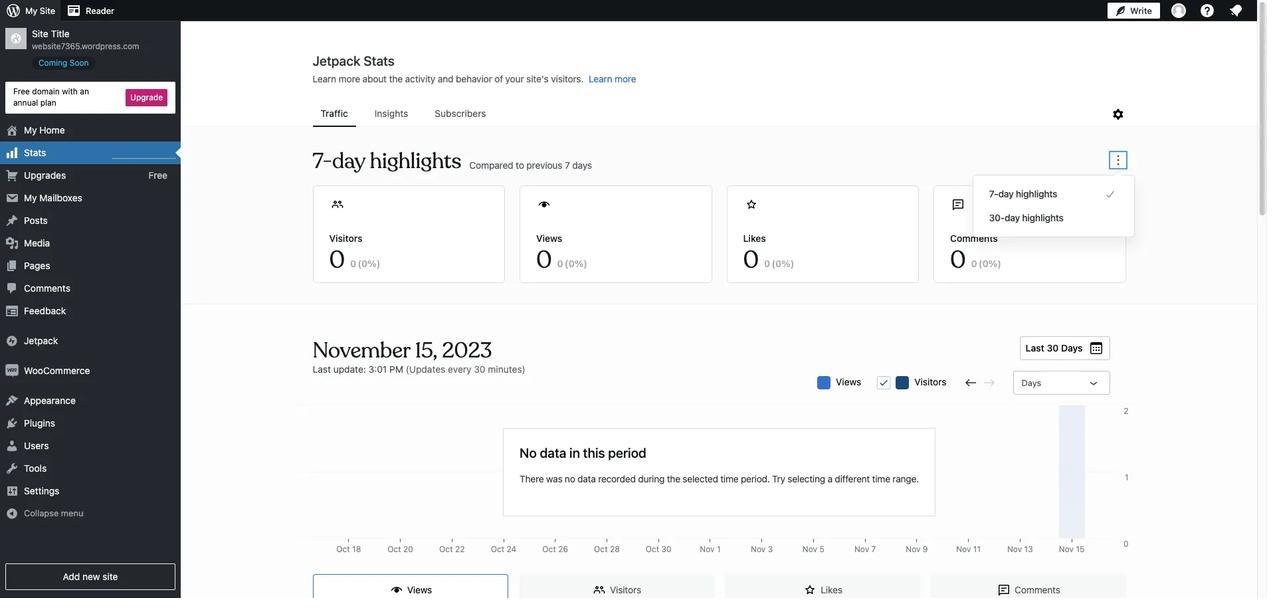 Task type: vqa. For each thing, say whether or not it's contained in the screenshot.
day related to 30-DAY HIGHLIGHTS button
yes



Task type: describe. For each thing, give the bounding box(es) containing it.
100,000 for 100,000
[[1098, 544, 1129, 554]]

about
[[363, 73, 387, 84]]

home
[[39, 124, 65, 135]]

appearance link
[[0, 389, 181, 412]]

november
[[313, 337, 410, 364]]

day for 7-day highlights button
[[998, 188, 1014, 199]]

highlights inside "jetpack stats" main content
[[370, 148, 461, 175]]

last 30 days button
[[1020, 336, 1110, 360]]

img image for woocommerce
[[5, 364, 19, 377]]

oct for oct 20
[[388, 544, 401, 554]]

website7365.wordpress.com
[[32, 41, 139, 51]]

2 time from the left
[[872, 473, 890, 484]]

oct for oct 22
[[439, 544, 453, 554]]

settings
[[24, 485, 59, 496]]

nov for nov 5
[[803, 544, 817, 554]]

( for visitors 0 0 ( 0 %)
[[358, 258, 361, 269]]

days inside dropdown button
[[1022, 377, 1042, 388]]

comments inside comments 0 0 ( 0 %)
[[950, 233, 998, 244]]

feedback
[[24, 305, 66, 316]]

1 inside 100,000 2 1 0
[[1125, 472, 1129, 482]]

upgrades
[[24, 169, 66, 180]]

my site link
[[0, 0, 61, 21]]

7- inside "jetpack stats" main content
[[313, 148, 332, 175]]

15,
[[415, 337, 437, 364]]

20
[[403, 544, 413, 554]]

menu inside "jetpack stats" main content
[[313, 102, 1110, 127]]

minutes)
[[488, 364, 526, 375]]

3
[[768, 544, 773, 554]]

site
[[103, 571, 118, 582]]

new
[[82, 571, 100, 582]]

my for my mailboxes
[[24, 192, 37, 203]]

day inside "jetpack stats" main content
[[332, 148, 365, 175]]

7-day highlights inside "jetpack stats" main content
[[313, 148, 461, 175]]

visitors.
[[551, 73, 584, 84]]

2023
[[442, 337, 492, 364]]

2 vertical spatial views
[[407, 584, 432, 595]]

insights
[[375, 108, 408, 119]]

%) for views 0 0 ( 0 %)
[[575, 258, 587, 269]]

oct for oct 18
[[336, 544, 350, 554]]

update:
[[333, 364, 366, 375]]

nov 13
[[1007, 544, 1033, 554]]

reader
[[86, 5, 114, 16]]

traffic link
[[313, 102, 356, 126]]

no
[[565, 473, 575, 484]]

highlights for 7-day highlights button
[[1016, 188, 1057, 199]]

jetpack stats main content
[[181, 52, 1257, 598]]

add new site
[[63, 571, 118, 582]]

an
[[80, 86, 89, 96]]

domain
[[32, 86, 60, 96]]

pm
[[389, 364, 403, 375]]

11
[[973, 544, 981, 554]]

try
[[772, 473, 785, 484]]

selecting
[[788, 473, 825, 484]]

24
[[507, 544, 517, 554]]

stats link
[[0, 141, 181, 164]]

0 horizontal spatial 1
[[717, 544, 721, 554]]

nov 9
[[906, 544, 928, 554]]

comments 0 0 ( 0 %)
[[950, 233, 1001, 275]]

learn more
[[589, 73, 636, 84]]

nov for nov 3
[[751, 544, 766, 554]]

posts
[[24, 214, 48, 226]]

no data in this period
[[520, 445, 646, 460]]

a
[[828, 473, 833, 484]]

oct 18
[[336, 544, 361, 554]]

last 30 days
[[1026, 342, 1083, 354]]

menu
[[61, 507, 83, 518]]

media
[[24, 237, 50, 248]]

my home
[[24, 124, 65, 135]]

site inside the my site link
[[40, 5, 55, 16]]

site title website7365.wordpress.com coming soon
[[32, 28, 139, 68]]

no
[[520, 445, 537, 460]]

nov for nov 13
[[1007, 544, 1022, 554]]

1 vertical spatial visitors
[[915, 376, 947, 387]]

insights link
[[367, 102, 416, 126]]

jetpack
[[24, 335, 58, 346]]

the inside "jetpack stats learn more about the activity and behavior of your site's visitors. learn more"
[[389, 73, 403, 84]]

oct 20
[[388, 544, 413, 554]]

this
[[583, 445, 605, 460]]

jetpack link
[[0, 329, 181, 352]]

1 horizontal spatial 7
[[872, 544, 876, 554]]

days
[[572, 159, 592, 170]]

subscribers link
[[427, 102, 494, 126]]

30-day highlights
[[989, 212, 1064, 223]]

1 vertical spatial views
[[836, 376, 861, 387]]

days button
[[1013, 371, 1110, 395]]

(updates
[[406, 364, 445, 375]]

15
[[1076, 544, 1085, 554]]

7- inside button
[[989, 188, 998, 199]]

add new site link
[[5, 564, 175, 590]]

nov for nov 15
[[1059, 544, 1074, 554]]

your
[[505, 73, 524, 84]]

and
[[438, 73, 454, 84]]

during
[[638, 473, 665, 484]]

nov for nov 9
[[906, 544, 921, 554]]

free for free
[[148, 169, 167, 180]]

manage your notifications image
[[1228, 3, 1244, 19]]

selected
[[683, 473, 718, 484]]

my site
[[25, 5, 55, 16]]

1 time from the left
[[721, 473, 739, 484]]

users link
[[0, 434, 181, 457]]

mailboxes
[[39, 192, 82, 203]]

to
[[516, 159, 524, 170]]

30 inside november 15, 2023 last update: 3:01 pm (updates every 30 minutes)
[[474, 364, 486, 375]]

in
[[570, 445, 580, 460]]

jetpack stats
[[313, 53, 395, 68]]

period
[[608, 445, 646, 460]]

coming
[[39, 58, 67, 68]]

upgrade
[[130, 92, 163, 102]]

oct 30
[[646, 544, 672, 554]]

views 0 0 ( 0 %)
[[536, 233, 587, 275]]

every
[[448, 364, 472, 375]]

30 for oct
[[662, 544, 672, 554]]

recorded
[[598, 473, 636, 484]]



Task type: locate. For each thing, give the bounding box(es) containing it.
nov right oct 30
[[700, 544, 715, 554]]

0 vertical spatial highlights
[[370, 148, 461, 175]]

range.
[[893, 473, 919, 484]]

7-day highlights down insights link
[[313, 148, 461, 175]]

comments down 30-
[[950, 233, 998, 244]]

users
[[24, 440, 49, 451]]

3 ( from the left
[[772, 258, 776, 269]]

2
[[1124, 406, 1129, 416]]

oct for oct 28
[[594, 544, 608, 554]]

was
[[546, 473, 562, 484]]

day for 30-day highlights 'button'
[[1005, 212, 1020, 223]]

free inside free domain with an annual plan
[[13, 86, 30, 96]]

1 horizontal spatial the
[[667, 473, 680, 484]]

data
[[540, 445, 566, 460], [578, 473, 596, 484]]

30
[[1047, 342, 1059, 354], [474, 364, 486, 375], [662, 544, 672, 554]]

2 horizontal spatial 30
[[1047, 342, 1059, 354]]

november 15, 2023 last update: 3:01 pm (updates every 30 minutes)
[[313, 337, 526, 375]]

last left the update:
[[313, 364, 331, 375]]

oct 26
[[543, 544, 568, 554]]

4 %) from the left
[[989, 258, 1001, 269]]

views inside views 0 0 ( 0 %)
[[536, 233, 562, 244]]

nov left 11
[[956, 544, 971, 554]]

of
[[495, 73, 503, 84]]

1 vertical spatial data
[[578, 473, 596, 484]]

img image
[[5, 334, 19, 347], [5, 364, 19, 377]]

site left title
[[32, 28, 48, 39]]

my mailboxes
[[24, 192, 82, 203]]

1 vertical spatial 1
[[717, 544, 721, 554]]

nov left '9'
[[906, 544, 921, 554]]

likes
[[743, 233, 766, 244], [821, 584, 842, 595]]

data left in
[[540, 445, 566, 460]]

1 horizontal spatial views
[[536, 233, 562, 244]]

4 nov from the left
[[855, 544, 869, 554]]

soon
[[70, 58, 89, 68]]

1 ( from the left
[[358, 258, 361, 269]]

0 horizontal spatial free
[[13, 86, 30, 96]]

0 vertical spatial site
[[40, 5, 55, 16]]

0 vertical spatial 7-day highlights
[[313, 148, 461, 175]]

30 for last
[[1047, 342, 1059, 354]]

0 horizontal spatial likes
[[743, 233, 766, 244]]

nov left '13'
[[1007, 544, 1022, 554]]

%) for visitors 0 0 ( 0 %)
[[368, 258, 380, 269]]

free domain with an annual plan
[[13, 86, 89, 108]]

tooltip
[[966, 168, 1135, 237]]

menu
[[313, 102, 1110, 127]]

menu containing traffic
[[313, 102, 1110, 127]]

my mailboxes link
[[0, 186, 181, 209]]

oct left 20
[[388, 544, 401, 554]]

1 oct from the left
[[336, 544, 350, 554]]

nov for nov 7
[[855, 544, 869, 554]]

day up 30-
[[998, 188, 1014, 199]]

none checkbox inside "jetpack stats" main content
[[877, 376, 891, 389]]

0 vertical spatial the
[[389, 73, 403, 84]]

%) for comments 0 0 ( 0 %)
[[989, 258, 1001, 269]]

1 horizontal spatial likes
[[821, 584, 842, 595]]

2 vertical spatial visitors
[[610, 584, 641, 595]]

day inside 'button'
[[1005, 212, 1020, 223]]

tooltip containing 7-day highlights
[[966, 168, 1135, 237]]

oct for oct 30
[[646, 544, 659, 554]]

30 up days dropdown button
[[1047, 342, 1059, 354]]

0 horizontal spatial days
[[1022, 377, 1042, 388]]

3 %) from the left
[[782, 258, 794, 269]]

7-day highlights button
[[989, 186, 1118, 202]]

0 vertical spatial free
[[13, 86, 30, 96]]

0
[[329, 245, 345, 275], [536, 245, 552, 275], [743, 245, 759, 275], [950, 245, 966, 275], [350, 258, 356, 269], [361, 258, 368, 269], [557, 258, 563, 269], [568, 258, 575, 269], [764, 258, 770, 269], [776, 258, 782, 269], [971, 258, 977, 269], [983, 258, 989, 269], [1124, 539, 1129, 549]]

views link
[[313, 574, 508, 598]]

0 vertical spatial days
[[1061, 342, 1083, 354]]

day down 7-day highlights button
[[1005, 212, 1020, 223]]

jetpack stats learn more about the activity and behavior of your site's visitors. learn more
[[313, 53, 636, 84]]

free up annual plan
[[13, 86, 30, 96]]

100,000 2 1 0
[[1098, 406, 1129, 549]]

img image for jetpack
[[5, 334, 19, 347]]

oct 24
[[491, 544, 517, 554]]

1 vertical spatial the
[[667, 473, 680, 484]]

0 horizontal spatial 7-day highlights
[[313, 148, 461, 175]]

comments up feedback
[[24, 282, 70, 293]]

%) for likes 0 0 ( 0 %)
[[782, 258, 794, 269]]

oct left 24
[[491, 544, 504, 554]]

0 vertical spatial last
[[1026, 342, 1045, 354]]

the right the during
[[667, 473, 680, 484]]

0 vertical spatial comments link
[[0, 277, 181, 299]]

1 vertical spatial 7
[[872, 544, 876, 554]]

day inside button
[[998, 188, 1014, 199]]

1 vertical spatial 100,000
[[1098, 544, 1129, 554]]

oct left 22
[[439, 544, 453, 554]]

my profile image
[[1172, 3, 1186, 18]]

9
[[923, 544, 928, 554]]

views
[[536, 233, 562, 244], [836, 376, 861, 387], [407, 584, 432, 595]]

1 horizontal spatial visitors
[[610, 584, 641, 595]]

1 vertical spatial free
[[148, 169, 167, 180]]

1 vertical spatial likes
[[821, 584, 842, 595]]

0 vertical spatial 100,000
[[1098, 406, 1129, 416]]

tools link
[[0, 457, 181, 480]]

different
[[835, 473, 870, 484]]

site inside site title website7365.wordpress.com coming soon
[[32, 28, 48, 39]]

add
[[63, 571, 80, 582]]

compared
[[469, 159, 513, 170]]

%) inside likes 0 0 ( 0 %)
[[782, 258, 794, 269]]

likes inside 'link'
[[821, 584, 842, 595]]

None checkbox
[[877, 376, 891, 389]]

0 horizontal spatial views
[[407, 584, 432, 595]]

2 nov from the left
[[751, 544, 766, 554]]

days down last 30 days
[[1022, 377, 1042, 388]]

img image inside "woocommerce" 'link'
[[5, 364, 19, 377]]

2 vertical spatial highlights
[[1022, 212, 1064, 223]]

highlights up 30-day highlights at the top of the page
[[1016, 188, 1057, 199]]

0 vertical spatial 1
[[1125, 472, 1129, 482]]

oct 22
[[439, 544, 465, 554]]

2 vertical spatial my
[[24, 192, 37, 203]]

( for comments 0 0 ( 0 %)
[[979, 258, 983, 269]]

day
[[332, 148, 365, 175], [998, 188, 1014, 199], [1005, 212, 1020, 223]]

1 horizontal spatial time
[[872, 473, 890, 484]]

img image left woocommerce
[[5, 364, 19, 377]]

comments down '13'
[[1015, 584, 1061, 595]]

1 vertical spatial img image
[[5, 364, 19, 377]]

7-day highlights up 30-day highlights at the top of the page
[[989, 188, 1057, 199]]

30 left nov 1
[[662, 544, 672, 554]]

highlights inside button
[[1016, 188, 1057, 199]]

100,000
[[1098, 406, 1129, 416], [1098, 544, 1129, 554]]

traffic
[[321, 108, 348, 119]]

1 vertical spatial my
[[24, 124, 37, 135]]

write
[[1130, 5, 1152, 16]]

2 horizontal spatial visitors
[[915, 376, 947, 387]]

0 vertical spatial 7-
[[313, 148, 332, 175]]

time left period.
[[721, 473, 739, 484]]

my
[[25, 5, 37, 16], [24, 124, 37, 135], [24, 192, 37, 203]]

0 horizontal spatial data
[[540, 445, 566, 460]]

stats
[[24, 147, 46, 158]]

2 100,000 from the top
[[1098, 544, 1129, 554]]

2 oct from the left
[[388, 544, 401, 554]]

( inside views 0 0 ( 0 %)
[[565, 258, 568, 269]]

learn
[[313, 73, 336, 84]]

3:01
[[369, 364, 387, 375]]

free down highest hourly views 0 image
[[148, 169, 167, 180]]

compared to previous 7 days
[[469, 159, 592, 170]]

1 horizontal spatial free
[[148, 169, 167, 180]]

0 vertical spatial my
[[25, 5, 37, 16]]

nov for nov 11
[[956, 544, 971, 554]]

26
[[558, 544, 568, 554]]

( for views 0 0 ( 0 %)
[[565, 258, 568, 269]]

2 img image from the top
[[5, 364, 19, 377]]

highlights inside 'button'
[[1022, 212, 1064, 223]]

1 horizontal spatial last
[[1026, 342, 1045, 354]]

2 %) from the left
[[575, 258, 587, 269]]

%) inside comments 0 0 ( 0 %)
[[989, 258, 1001, 269]]

oct left "18"
[[336, 544, 350, 554]]

0 vertical spatial likes
[[743, 233, 766, 244]]

1 horizontal spatial 30
[[662, 544, 672, 554]]

1 vertical spatial 7-day highlights
[[989, 188, 1057, 199]]

0 horizontal spatial 7-
[[313, 148, 332, 175]]

visitors inside the visitors 0 0 ( 0 %)
[[329, 233, 363, 244]]

my for my home
[[24, 124, 37, 135]]

plugins
[[24, 417, 55, 428]]

last
[[1026, 342, 1045, 354], [313, 364, 331, 375]]

nov left 3
[[751, 544, 766, 554]]

%) inside views 0 0 ( 0 %)
[[575, 258, 587, 269]]

visitors link
[[519, 574, 714, 598]]

0 vertical spatial data
[[540, 445, 566, 460]]

collapse
[[24, 507, 59, 518]]

(
[[358, 258, 361, 269], [565, 258, 568, 269], [772, 258, 776, 269], [979, 258, 983, 269]]

0 vertical spatial img image
[[5, 334, 19, 347]]

7- down traffic link
[[313, 148, 332, 175]]

1 horizontal spatial 7-day highlights
[[989, 188, 1057, 199]]

7- up 30-
[[989, 188, 998, 199]]

1 vertical spatial comments link
[[931, 574, 1126, 598]]

likes for likes
[[821, 584, 842, 595]]

time
[[721, 473, 739, 484], [872, 473, 890, 484]]

help image
[[1200, 3, 1215, 19]]

2 vertical spatial 30
[[662, 544, 672, 554]]

6 oct from the left
[[594, 544, 608, 554]]

2 vertical spatial comments
[[1015, 584, 1061, 595]]

likes link
[[725, 574, 920, 598]]

1 %) from the left
[[368, 258, 380, 269]]

30 inside last 30 days button
[[1047, 342, 1059, 354]]

0 vertical spatial 7
[[565, 159, 570, 170]]

1 horizontal spatial days
[[1061, 342, 1083, 354]]

write link
[[1108, 0, 1160, 21]]

4 oct from the left
[[491, 544, 504, 554]]

comments link down media link
[[0, 277, 181, 299]]

0 vertical spatial views
[[536, 233, 562, 244]]

1 horizontal spatial comments
[[950, 233, 998, 244]]

2 ( from the left
[[565, 258, 568, 269]]

nov 3
[[751, 544, 773, 554]]

nov left the 5
[[803, 544, 817, 554]]

2 horizontal spatial comments
[[1015, 584, 1061, 595]]

5 oct from the left
[[543, 544, 556, 554]]

highlights
[[370, 148, 461, 175], [1016, 188, 1057, 199], [1022, 212, 1064, 223]]

comments link down '13'
[[931, 574, 1126, 598]]

2 vertical spatial day
[[1005, 212, 1020, 223]]

pages link
[[0, 254, 181, 277]]

pages
[[24, 260, 50, 271]]

1 vertical spatial last
[[313, 364, 331, 375]]

0 horizontal spatial comments
[[24, 282, 70, 293]]

100,000 right the 15
[[1098, 544, 1129, 554]]

my up the posts
[[24, 192, 37, 203]]

100,000 down days dropdown button
[[1098, 406, 1129, 416]]

7 left days
[[565, 159, 570, 170]]

1 horizontal spatial 1
[[1125, 472, 1129, 482]]

5
[[820, 544, 825, 554]]

1 vertical spatial site
[[32, 28, 48, 39]]

0 horizontal spatial 7
[[565, 159, 570, 170]]

highlights for 30-day highlights 'button'
[[1022, 212, 1064, 223]]

1 vertical spatial 30
[[474, 364, 486, 375]]

my for my site
[[25, 5, 37, 16]]

there
[[520, 473, 544, 484]]

behavior
[[456, 73, 492, 84]]

7 left nov 9
[[872, 544, 876, 554]]

days up days dropdown button
[[1061, 342, 1083, 354]]

1 vertical spatial comments
[[24, 282, 70, 293]]

posts link
[[0, 209, 181, 232]]

1 vertical spatial highlights
[[1016, 188, 1057, 199]]

1 100,000 from the top
[[1098, 406, 1129, 416]]

0 vertical spatial day
[[332, 148, 365, 175]]

oct for oct 24
[[491, 544, 504, 554]]

7-day highlights inside button
[[989, 188, 1057, 199]]

13
[[1024, 544, 1033, 554]]

18
[[352, 544, 361, 554]]

8 nov from the left
[[1059, 544, 1074, 554]]

my left reader link
[[25, 5, 37, 16]]

site up title
[[40, 5, 55, 16]]

nov right the 5
[[855, 544, 869, 554]]

oct right 28
[[646, 544, 659, 554]]

nov left the 15
[[1059, 544, 1074, 554]]

1 img image from the top
[[5, 334, 19, 347]]

0 horizontal spatial last
[[313, 364, 331, 375]]

0 vertical spatial visitors
[[329, 233, 363, 244]]

5 nov from the left
[[906, 544, 921, 554]]

woocommerce
[[24, 365, 90, 376]]

1 nov from the left
[[700, 544, 715, 554]]

img image inside 'jetpack' link
[[5, 334, 19, 347]]

with
[[62, 86, 78, 96]]

1 horizontal spatial comments link
[[931, 574, 1126, 598]]

likes for likes 0 0 ( 0 %)
[[743, 233, 766, 244]]

there was no data recorded during the selected time period. try selecting a different time range.
[[520, 473, 919, 484]]

data right no
[[578, 473, 596, 484]]

6 nov from the left
[[956, 544, 971, 554]]

0 horizontal spatial visitors
[[329, 233, 363, 244]]

3 oct from the left
[[439, 544, 453, 554]]

1 vertical spatial 7-
[[989, 188, 998, 199]]

0 horizontal spatial 30
[[474, 364, 486, 375]]

nov for nov 1
[[700, 544, 715, 554]]

( inside the visitors 0 0 ( 0 %)
[[358, 258, 361, 269]]

2 horizontal spatial views
[[836, 376, 861, 387]]

nov 5
[[803, 544, 825, 554]]

1 vertical spatial day
[[998, 188, 1014, 199]]

title
[[51, 28, 70, 39]]

days inside button
[[1061, 342, 1083, 354]]

1 horizontal spatial 7-
[[989, 188, 998, 199]]

site
[[40, 5, 55, 16], [32, 28, 48, 39]]

0 horizontal spatial time
[[721, 473, 739, 484]]

0 horizontal spatial comments link
[[0, 277, 181, 299]]

highlights down 7-day highlights button
[[1022, 212, 1064, 223]]

highest hourly views 0 image
[[112, 150, 175, 159]]

oct left 28
[[594, 544, 608, 554]]

7 oct from the left
[[646, 544, 659, 554]]

last up days dropdown button
[[1026, 342, 1045, 354]]

7-day highlights
[[313, 148, 461, 175], [989, 188, 1057, 199]]

4 ( from the left
[[979, 258, 983, 269]]

1 vertical spatial days
[[1022, 377, 1042, 388]]

last inside november 15, 2023 last update: 3:01 pm (updates every 30 minutes)
[[313, 364, 331, 375]]

my left home
[[24, 124, 37, 135]]

likes inside likes 0 0 ( 0 %)
[[743, 233, 766, 244]]

( for likes 0 0 ( 0 %)
[[772, 258, 776, 269]]

collapse menu link
[[0, 502, 181, 524]]

7-
[[313, 148, 332, 175], [989, 188, 998, 199]]

0 vertical spatial comments
[[950, 233, 998, 244]]

7 nov from the left
[[1007, 544, 1022, 554]]

28
[[610, 544, 620, 554]]

the
[[389, 73, 403, 84], [667, 473, 680, 484]]

%) inside the visitors 0 0 ( 0 %)
[[368, 258, 380, 269]]

oct left 26
[[543, 544, 556, 554]]

( inside comments 0 0 ( 0 %)
[[979, 258, 983, 269]]

last inside button
[[1026, 342, 1045, 354]]

3 nov from the left
[[803, 544, 817, 554]]

0 inside 100,000 2 1 0
[[1124, 539, 1129, 549]]

( inside likes 0 0 ( 0 %)
[[772, 258, 776, 269]]

activity
[[405, 73, 435, 84]]

comments link
[[0, 277, 181, 299], [931, 574, 1126, 598]]

visitors 0 0 ( 0 %)
[[329, 233, 380, 275]]

tools
[[24, 462, 47, 474]]

free for free domain with an annual plan
[[13, 86, 30, 96]]

30 right every
[[474, 364, 486, 375]]

highlights down insights link
[[370, 148, 461, 175]]

img image left jetpack
[[5, 334, 19, 347]]

100,000 for 100,000 2 1 0
[[1098, 406, 1129, 416]]

previous
[[527, 159, 562, 170]]

0 vertical spatial 30
[[1047, 342, 1059, 354]]

the right about
[[389, 73, 403, 84]]

day down traffic link
[[332, 148, 365, 175]]

time left range.
[[872, 473, 890, 484]]

0 horizontal spatial the
[[389, 73, 403, 84]]

free
[[13, 86, 30, 96], [148, 169, 167, 180]]

1 horizontal spatial data
[[578, 473, 596, 484]]

oct for oct 26
[[543, 544, 556, 554]]

period.
[[741, 473, 770, 484]]



